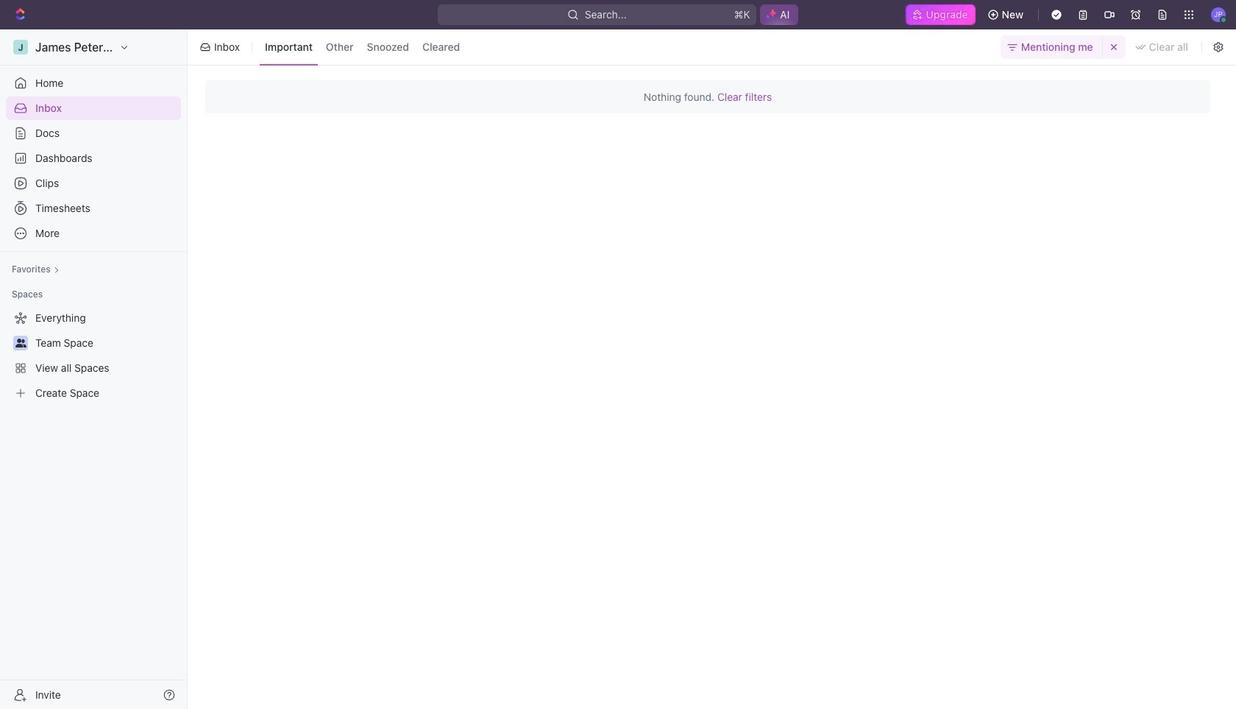 Task type: describe. For each thing, give the bounding box(es) containing it.
user group image
[[15, 339, 26, 348]]



Task type: locate. For each thing, give the bounding box(es) containing it.
tree inside sidebar navigation
[[6, 306, 181, 405]]

sidebar navigation
[[0, 29, 191, 709]]

tree
[[6, 306, 181, 405]]

james peterson's workspace, , element
[[13, 40, 28, 54]]

tab list
[[257, 27, 468, 68]]



Task type: vqa. For each thing, say whether or not it's contained in the screenshot.
'tab list'
yes



